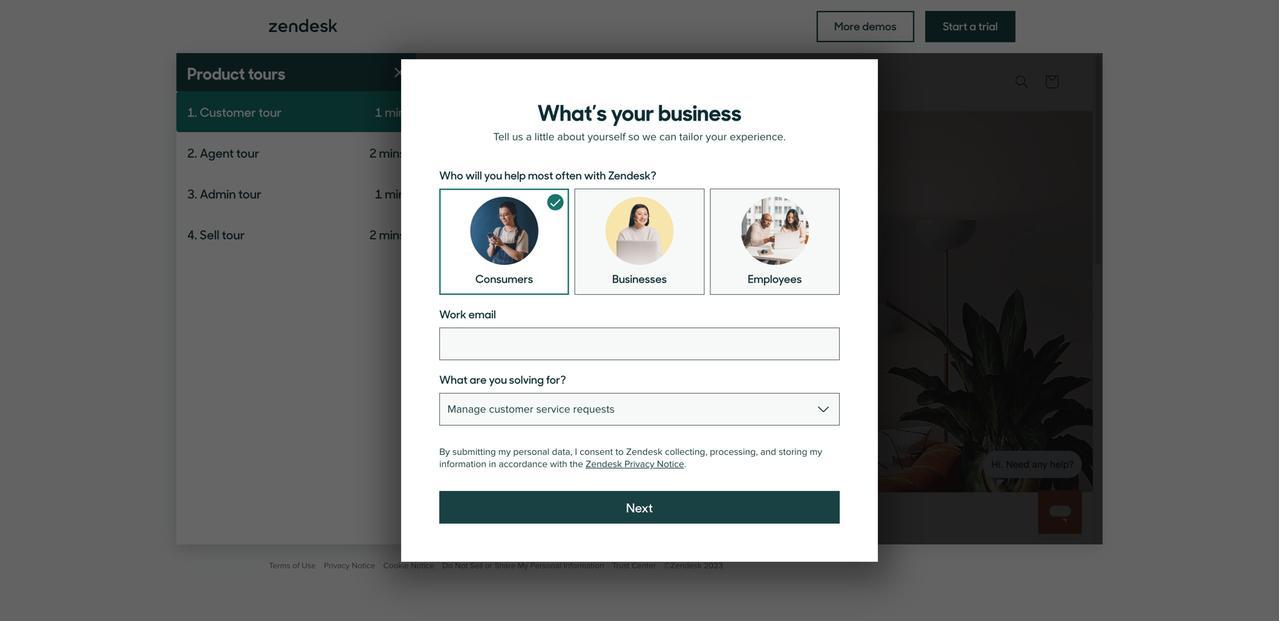 Task type: vqa. For each thing, say whether or not it's contained in the screenshot.
AGENT
yes



Task type: locate. For each thing, give the bounding box(es) containing it.
2 my from the left
[[810, 447, 823, 458]]

sell right 4
[[200, 226, 219, 243]]

zendesk down consent
[[586, 459, 622, 470]]

1 . customer tour
[[187, 103, 282, 120]]

notice
[[657, 459, 685, 470], [352, 561, 375, 571], [411, 561, 435, 571]]

0 horizontal spatial privacy
[[324, 561, 350, 571]]

1 vertical spatial a
[[526, 131, 532, 143]]

0 vertical spatial mins
[[379, 144, 405, 161]]

1 horizontal spatial my
[[810, 447, 823, 458]]

. left admin
[[195, 185, 197, 202]]

1 horizontal spatial your
[[706, 131, 727, 143]]

2 mins for agent tour
[[370, 144, 405, 161]]

. down 3
[[195, 226, 197, 243]]

0 horizontal spatial zendesk
[[586, 459, 622, 470]]

1 min from the top
[[385, 103, 405, 120]]

not
[[455, 561, 468, 571]]

your
[[611, 95, 655, 127], [706, 131, 727, 143]]

a
[[970, 18, 977, 33], [526, 131, 532, 143]]

to
[[616, 447, 624, 458]]

1 vertical spatial you
[[489, 372, 507, 387]]

a right 'us'
[[526, 131, 532, 143]]

zendesk?
[[608, 167, 657, 183]]

sell left or
[[470, 561, 483, 571]]

notice left "cookie"
[[352, 561, 375, 571]]

you
[[484, 167, 503, 183], [489, 372, 507, 387]]

4 . sell tour
[[187, 226, 245, 243]]

option group
[[440, 189, 840, 295]]

your right tailor
[[706, 131, 727, 143]]

start
[[943, 18, 968, 33]]

0 vertical spatial sell
[[200, 226, 219, 243]]

will
[[466, 167, 482, 183]]

notice left do
[[411, 561, 435, 571]]

cookie notice
[[384, 561, 435, 571]]

.
[[195, 103, 197, 120], [195, 144, 197, 161], [195, 185, 197, 202], [195, 226, 197, 243], [685, 459, 687, 470]]

tour down tours on the top left of the page
[[259, 103, 282, 120]]

a inside what's your business tell us a little about yourself so we can tailor your experience.
[[526, 131, 532, 143]]

1 horizontal spatial a
[[970, 18, 977, 33]]

0 vertical spatial your
[[611, 95, 655, 127]]

my right storing
[[810, 447, 823, 458]]

personal
[[514, 447, 550, 458]]

©zendesk
[[665, 561, 702, 571]]

with
[[584, 167, 606, 183], [550, 459, 568, 470]]

by
[[440, 447, 450, 458]]

1 horizontal spatial zendesk
[[627, 447, 663, 458]]

1 horizontal spatial notice
[[411, 561, 435, 571]]

mins for 2 . agent tour
[[379, 144, 405, 161]]

0 horizontal spatial with
[[550, 459, 568, 470]]

2
[[187, 144, 195, 161], [370, 144, 377, 161], [370, 226, 377, 243]]

notice down collecting,
[[657, 459, 685, 470]]

0 vertical spatial 1 min
[[375, 103, 405, 120]]

1 vertical spatial min
[[385, 185, 405, 202]]

1 2 mins from the top
[[370, 144, 405, 161]]

1 vertical spatial with
[[550, 459, 568, 470]]

2 min from the top
[[385, 185, 405, 202]]

you right will
[[484, 167, 503, 183]]

tour down 3 . admin tour
[[222, 226, 245, 243]]

0 vertical spatial min
[[385, 103, 405, 120]]

0 vertical spatial a
[[970, 18, 977, 33]]

0 vertical spatial zendesk
[[627, 447, 663, 458]]

tour right "agent"
[[236, 144, 260, 161]]

with inside by submitting my personal data, i consent to zendesk collecting, processing, and storing my information in accordance with the
[[550, 459, 568, 470]]

your up so
[[611, 95, 655, 127]]

1 horizontal spatial sell
[[470, 561, 483, 571]]

2 mins
[[370, 144, 405, 161], [370, 226, 405, 243]]

2 mins from the top
[[379, 226, 405, 243]]

business
[[659, 95, 742, 127]]

1 vertical spatial mins
[[379, 226, 405, 243]]

employees
[[748, 271, 802, 286]]

privacy
[[625, 459, 655, 470], [324, 561, 350, 571]]

yourself
[[588, 131, 626, 143]]

zendesk privacy notice link
[[586, 459, 685, 470]]

you right are
[[489, 372, 507, 387]]

. for 3
[[195, 185, 197, 202]]

1 mins from the top
[[379, 144, 405, 161]]

of
[[293, 561, 300, 571]]

what's your business tell us a little about yourself so we can tailor your experience.
[[494, 95, 786, 143]]

2 . agent tour
[[187, 144, 260, 161]]

tailor
[[680, 131, 703, 143]]

with right often
[[584, 167, 606, 183]]

terms
[[269, 561, 291, 571]]

1 my from the left
[[499, 447, 511, 458]]

0 horizontal spatial a
[[526, 131, 532, 143]]

0 horizontal spatial your
[[611, 95, 655, 127]]

0 horizontal spatial notice
[[352, 561, 375, 571]]

sell
[[200, 226, 219, 243], [470, 561, 483, 571]]

1 for 1 . customer tour
[[375, 103, 383, 120]]

tour for sell tour
[[222, 226, 245, 243]]

min
[[385, 103, 405, 120], [385, 185, 405, 202]]

help
[[505, 167, 526, 183]]

zendesk
[[627, 447, 663, 458], [586, 459, 622, 470]]

start a trial
[[943, 18, 998, 33]]

1 vertical spatial sell
[[470, 561, 483, 571]]

center
[[632, 561, 656, 571]]

1 vertical spatial 2 mins
[[370, 226, 405, 243]]

trust center link
[[613, 561, 656, 571]]

mins for 4 . sell tour
[[379, 226, 405, 243]]

information
[[440, 459, 487, 470]]

by submitting my personal data, i consent to zendesk collecting, processing, and storing my information in accordance with the
[[440, 447, 823, 470]]

most
[[528, 167, 554, 183]]

a left trial at the right top of page
[[970, 18, 977, 33]]

1 vertical spatial privacy
[[324, 561, 350, 571]]

what
[[440, 372, 468, 387]]

1 vertical spatial your
[[706, 131, 727, 143]]

work
[[440, 306, 467, 322]]

©zendesk 2023 link
[[665, 561, 723, 571]]

businesses image
[[606, 197, 674, 265]]

we
[[643, 131, 657, 143]]

do not sell or share my personal information link
[[443, 561, 604, 571]]

2023
[[704, 561, 723, 571]]

my up accordance
[[499, 447, 511, 458]]

0 horizontal spatial my
[[499, 447, 511, 458]]

about
[[558, 131, 585, 143]]

privacy up next
[[625, 459, 655, 470]]

0 vertical spatial 2 mins
[[370, 144, 405, 161]]

tour right admin
[[238, 185, 262, 202]]

. left "agent"
[[195, 144, 197, 161]]

1 1 min from the top
[[375, 103, 405, 120]]

4
[[187, 226, 195, 243]]

privacy notice link
[[324, 561, 375, 571]]

my
[[499, 447, 511, 458], [810, 447, 823, 458]]

1 vertical spatial 1 min
[[375, 185, 405, 202]]

2 horizontal spatial notice
[[657, 459, 685, 470]]

with down data, at the left bottom of page
[[550, 459, 568, 470]]

what's
[[538, 95, 607, 127]]

2 2 mins from the top
[[370, 226, 405, 243]]

are
[[470, 372, 487, 387]]

tour
[[259, 103, 282, 120], [236, 144, 260, 161], [238, 185, 262, 202], [222, 226, 245, 243]]

min for 3 . admin tour
[[385, 185, 405, 202]]

. left customer
[[195, 103, 197, 120]]

2 1 min from the top
[[375, 185, 405, 202]]

privacy right use
[[324, 561, 350, 571]]

1 min
[[375, 103, 405, 120], [375, 185, 405, 202]]

0 vertical spatial privacy
[[625, 459, 655, 470]]

a inside 'link'
[[970, 18, 977, 33]]

0 horizontal spatial sell
[[200, 226, 219, 243]]

. down collecting,
[[685, 459, 687, 470]]

tell
[[494, 131, 510, 143]]

zendesk up zendesk privacy notice .
[[627, 447, 663, 458]]

©zendesk 2023
[[665, 561, 723, 571]]

zendesk image
[[269, 19, 337, 32]]

mins
[[379, 144, 405, 161], [379, 226, 405, 243]]

0 vertical spatial you
[[484, 167, 503, 183]]

0 vertical spatial with
[[584, 167, 606, 183]]

often
[[556, 167, 582, 183]]



Task type: describe. For each thing, give the bounding box(es) containing it.
i
[[575, 447, 578, 458]]

next button
[[440, 491, 840, 524]]

zendesk privacy notice .
[[586, 459, 687, 470]]

processing,
[[710, 447, 758, 458]]

use
[[302, 561, 316, 571]]

submitting
[[453, 447, 496, 458]]

more demos
[[835, 18, 897, 33]]

consent
[[580, 447, 613, 458]]

2 for 4 . sell tour
[[370, 226, 377, 243]]

3
[[187, 185, 195, 202]]

next
[[627, 499, 653, 516]]

cookie notice link
[[384, 561, 435, 571]]

option group containing consumers
[[440, 189, 840, 295]]

1 vertical spatial zendesk
[[586, 459, 622, 470]]

storing
[[779, 447, 808, 458]]

who will you help most often with zendesk?
[[440, 167, 657, 183]]

consumers
[[476, 271, 533, 286]]

what are you solving for?
[[440, 372, 566, 387]]

terms of use link
[[269, 561, 316, 571]]

tours
[[248, 60, 286, 84]]

sell for tour
[[200, 226, 219, 243]]

in
[[489, 459, 497, 470]]

and
[[761, 447, 777, 458]]

admin
[[200, 185, 236, 202]]

close side menu image
[[394, 67, 405, 78]]

more
[[835, 18, 861, 33]]

little
[[535, 131, 555, 143]]

accordance
[[499, 459, 548, 470]]

more demos link
[[817, 11, 915, 42]]

businesses
[[613, 271, 667, 286]]

sell for or
[[470, 561, 483, 571]]

you for help
[[484, 167, 503, 183]]

data,
[[552, 447, 573, 458]]

can
[[660, 131, 677, 143]]

so
[[629, 131, 640, 143]]

1 for 3 . admin tour
[[375, 185, 383, 202]]

collecting,
[[665, 447, 708, 458]]

customer
[[200, 103, 256, 120]]

min for 1 . customer tour
[[385, 103, 405, 120]]

for?
[[546, 372, 566, 387]]

trust center
[[613, 561, 656, 571]]

or
[[485, 561, 493, 571]]

notice for cookie notice
[[411, 561, 435, 571]]

do not sell or share my personal information
[[443, 561, 604, 571]]

trust
[[613, 561, 630, 571]]

tour for customer tour
[[259, 103, 282, 120]]

Work email email field
[[440, 328, 840, 361]]

zendesk inside by submitting my personal data, i consent to zendesk collecting, processing, and storing my information in accordance with the
[[627, 447, 663, 458]]

product tours
[[187, 60, 286, 84]]

work email
[[440, 306, 496, 322]]

agent
[[200, 144, 234, 161]]

experience.
[[730, 131, 786, 143]]

personal
[[531, 561, 562, 571]]

who
[[440, 167, 464, 183]]

terms of use
[[269, 561, 316, 571]]

the
[[570, 459, 584, 470]]

1 min for customer tour
[[375, 103, 405, 120]]

information
[[564, 561, 604, 571]]

email
[[469, 306, 496, 322]]

demos
[[863, 18, 897, 33]]

legal-footer element
[[269, 561, 1011, 571]]

. for 4
[[195, 226, 197, 243]]

. for 2
[[195, 144, 197, 161]]

tour for agent tour
[[236, 144, 260, 161]]

share
[[495, 561, 516, 571]]

consumers image
[[470, 197, 539, 265]]

2 mins for sell tour
[[370, 226, 405, 243]]

employees image
[[741, 197, 809, 265]]

1 horizontal spatial privacy
[[625, 459, 655, 470]]

1 horizontal spatial with
[[584, 167, 606, 183]]

3 . admin tour
[[187, 185, 262, 202]]

. for 1
[[195, 103, 197, 120]]

notice for privacy notice
[[352, 561, 375, 571]]

1 min for admin tour
[[375, 185, 405, 202]]

my
[[518, 561, 529, 571]]

do
[[443, 561, 453, 571]]

tour for admin tour
[[238, 185, 262, 202]]

product
[[187, 60, 245, 84]]

trial
[[979, 18, 998, 33]]

cookie
[[384, 561, 409, 571]]

us
[[512, 131, 524, 143]]

solving
[[509, 372, 544, 387]]

start a trial link
[[926, 11, 1016, 42]]

privacy notice
[[324, 561, 375, 571]]

you for solving
[[489, 372, 507, 387]]

2 for 2 . agent tour
[[370, 144, 377, 161]]



